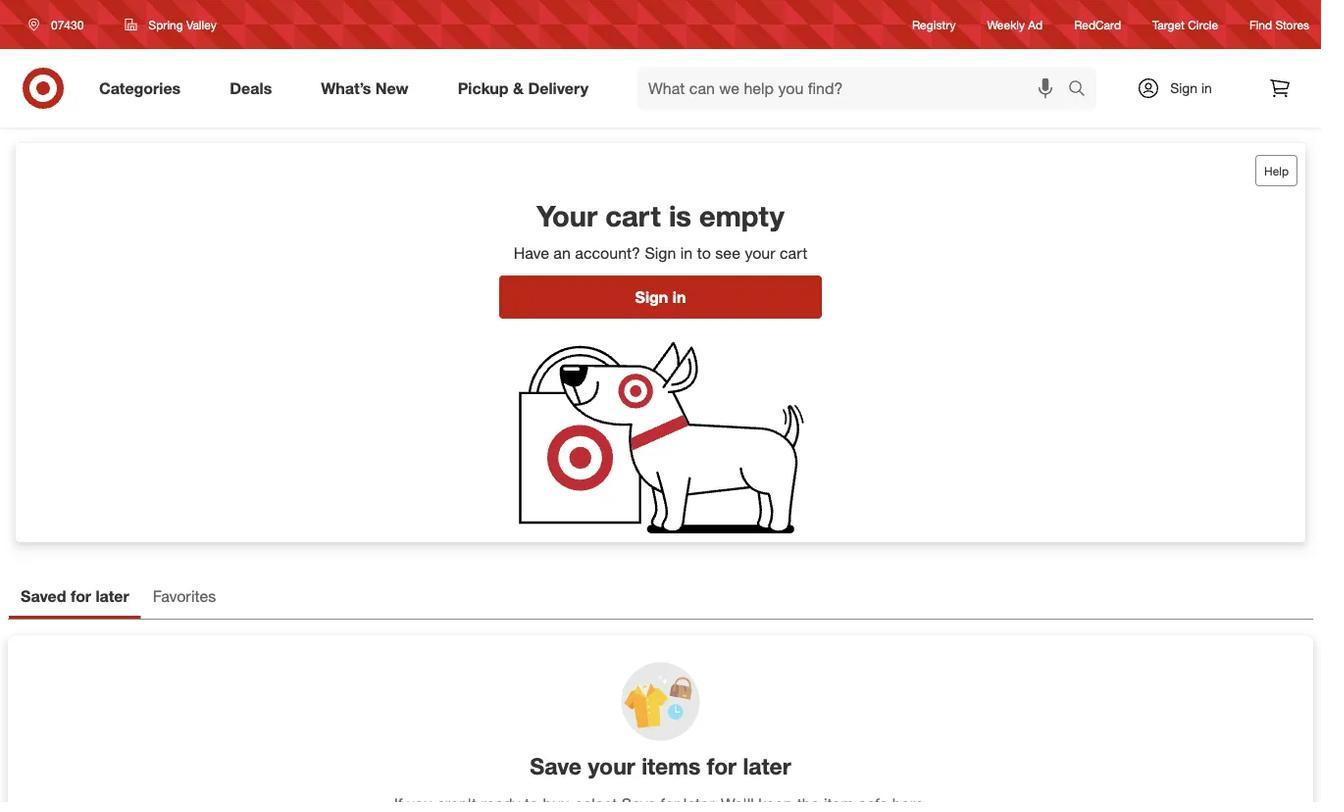 Task type: locate. For each thing, give the bounding box(es) containing it.
account?
[[575, 243, 641, 262]]

spring valley
[[148, 17, 216, 32]]

redcard link
[[1074, 16, 1121, 33]]

0 horizontal spatial sign in
[[635, 288, 686, 307]]

1 vertical spatial your
[[588, 753, 635, 780]]

0 vertical spatial in
[[1202, 79, 1212, 97]]

what's new link
[[304, 67, 433, 110]]

pickup & delivery
[[458, 79, 589, 98]]

sign down have an account? sign in to see your cart at the top
[[635, 288, 668, 307]]

later
[[96, 587, 129, 606], [743, 753, 791, 780]]

deals link
[[213, 67, 296, 110]]

sign in
[[1170, 79, 1212, 97], [635, 288, 686, 307]]

save
[[530, 753, 582, 780]]

pickup & delivery link
[[441, 67, 613, 110]]

sign
[[1170, 79, 1198, 97], [645, 243, 676, 262], [635, 288, 668, 307]]

1 vertical spatial cart
[[780, 243, 808, 262]]

see
[[715, 243, 741, 262]]

sign in button
[[499, 276, 822, 319]]

favorites link
[[141, 578, 228, 619]]

in down have an account? sign in to see your cart at the top
[[673, 288, 686, 307]]

1 horizontal spatial sign in
[[1170, 79, 1212, 97]]

1 horizontal spatial later
[[743, 753, 791, 780]]

0 vertical spatial your
[[745, 243, 775, 262]]

categories
[[99, 79, 181, 98]]

0 horizontal spatial later
[[96, 587, 129, 606]]

your cart is empty
[[537, 198, 785, 233]]

categories link
[[82, 67, 205, 110]]

1 horizontal spatial your
[[745, 243, 775, 262]]

sign down "target circle" link on the top right of page
[[1170, 79, 1198, 97]]

for right saved
[[71, 587, 91, 606]]

your
[[745, 243, 775, 262], [588, 753, 635, 780]]

spring valley button
[[112, 7, 229, 42]]

cart up account?
[[606, 198, 661, 233]]

empty cart bullseye image
[[513, 331, 808, 543]]

have an account? sign in to see your cart
[[514, 243, 808, 262]]

saved
[[21, 587, 66, 606]]

&
[[513, 79, 524, 98]]

your right see
[[745, 243, 775, 262]]

sign down your cart is empty at the top of page
[[645, 243, 676, 262]]

search
[[1059, 81, 1107, 100]]

1 vertical spatial sign in
[[635, 288, 686, 307]]

in left to
[[681, 243, 693, 262]]

later right saved
[[96, 587, 129, 606]]

0 vertical spatial cart
[[606, 198, 661, 233]]

have
[[514, 243, 549, 262]]

for right items
[[707, 753, 737, 780]]

delivery
[[528, 79, 589, 98]]

2 vertical spatial sign
[[635, 288, 668, 307]]

2 vertical spatial in
[[673, 288, 686, 307]]

0 horizontal spatial cart
[[606, 198, 661, 233]]

find stores
[[1250, 17, 1310, 32]]

1 vertical spatial for
[[707, 753, 737, 780]]

0 vertical spatial for
[[71, 587, 91, 606]]

cart
[[606, 198, 661, 233], [780, 243, 808, 262]]

saved for later
[[21, 587, 129, 606]]

0 vertical spatial later
[[96, 587, 129, 606]]

sign in inside sign in link
[[1170, 79, 1212, 97]]

later right items
[[743, 753, 791, 780]]

1 vertical spatial in
[[681, 243, 693, 262]]

for
[[71, 587, 91, 606], [707, 753, 737, 780]]

sign in down have an account? sign in to see your cart at the top
[[635, 288, 686, 307]]

what's new
[[321, 79, 409, 98]]

save your items for later
[[530, 753, 791, 780]]

favorites
[[153, 587, 216, 606]]

circle
[[1188, 17, 1218, 32]]

cart down empty
[[780, 243, 808, 262]]

in
[[1202, 79, 1212, 97], [681, 243, 693, 262], [673, 288, 686, 307]]

in down circle
[[1202, 79, 1212, 97]]

0 vertical spatial sign
[[1170, 79, 1198, 97]]

ad
[[1028, 17, 1043, 32]]

your right the save
[[588, 753, 635, 780]]

weekly ad
[[987, 17, 1043, 32]]

1 horizontal spatial for
[[707, 753, 737, 780]]

0 horizontal spatial for
[[71, 587, 91, 606]]

0 vertical spatial sign in
[[1170, 79, 1212, 97]]

0 horizontal spatial your
[[588, 753, 635, 780]]

sign in down "target circle" link on the top right of page
[[1170, 79, 1212, 97]]

valley
[[186, 17, 216, 32]]

1 vertical spatial later
[[743, 753, 791, 780]]

target circle
[[1153, 17, 1218, 32]]



Task type: vqa. For each thing, say whether or not it's contained in the screenshot.
interest-
no



Task type: describe. For each thing, give the bounding box(es) containing it.
is
[[669, 198, 692, 233]]

deals
[[230, 79, 272, 98]]

help
[[1264, 163, 1289, 178]]

redcard
[[1074, 17, 1121, 32]]

registry
[[912, 17, 956, 32]]

new
[[376, 79, 409, 98]]

What can we help you find? suggestions appear below search field
[[637, 67, 1073, 110]]

in inside sign in button
[[673, 288, 686, 307]]

sign in inside sign in button
[[635, 288, 686, 307]]

find
[[1250, 17, 1272, 32]]

sign in link
[[1120, 67, 1243, 110]]

stores
[[1276, 17, 1310, 32]]

items
[[642, 753, 701, 780]]

saved for later link
[[9, 578, 141, 619]]

07430 button
[[16, 7, 104, 42]]

weekly ad link
[[987, 16, 1043, 33]]

what's
[[321, 79, 371, 98]]

target circle link
[[1153, 16, 1218, 33]]

in inside sign in link
[[1202, 79, 1212, 97]]

sign inside button
[[635, 288, 668, 307]]

pickup
[[458, 79, 509, 98]]

search button
[[1059, 67, 1107, 114]]

registry link
[[912, 16, 956, 33]]

07430
[[51, 17, 84, 32]]

1 vertical spatial sign
[[645, 243, 676, 262]]

1 horizontal spatial cart
[[780, 243, 808, 262]]

spring
[[148, 17, 183, 32]]

weekly
[[987, 17, 1025, 32]]

find stores link
[[1250, 16, 1310, 33]]

to
[[697, 243, 711, 262]]

your
[[537, 198, 598, 233]]

an
[[554, 243, 571, 262]]

target
[[1153, 17, 1185, 32]]

help button
[[1256, 155, 1298, 186]]

empty
[[699, 198, 785, 233]]



